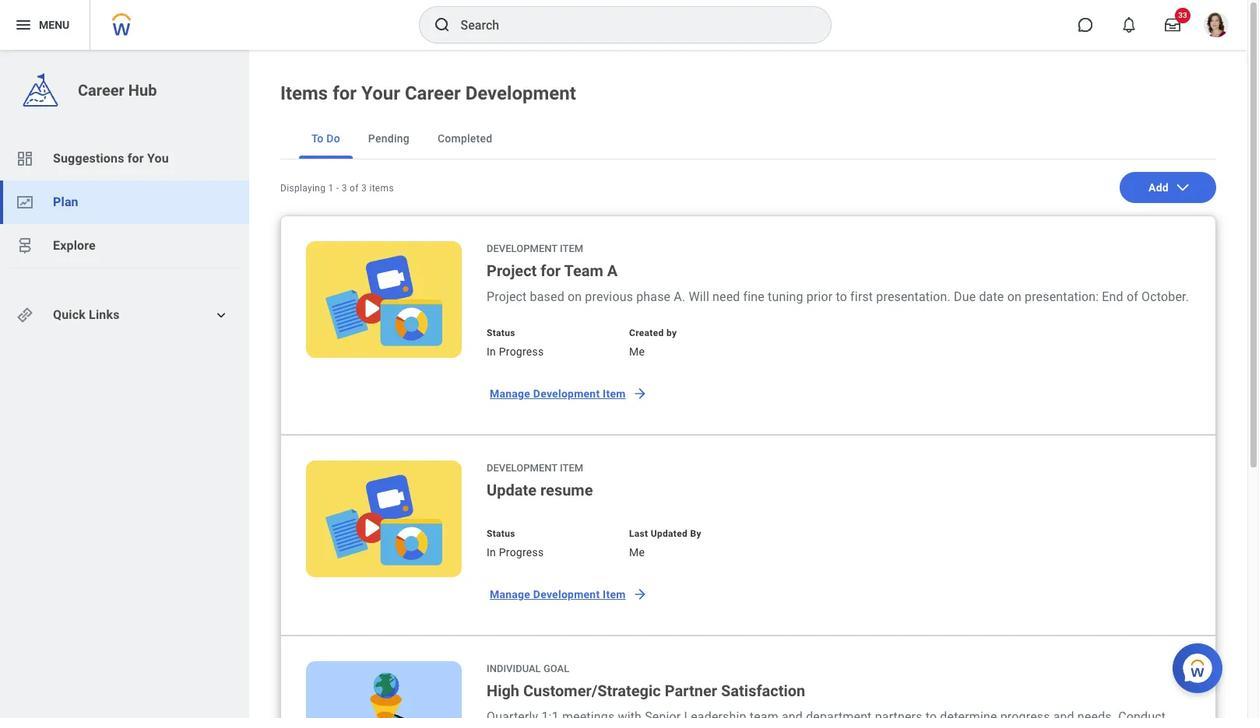 Task type: describe. For each thing, give the bounding box(es) containing it.
1
[[328, 183, 334, 194]]

1 3 from the left
[[342, 183, 347, 194]]

created
[[629, 328, 664, 339]]

item inside the development item update resume
[[560, 463, 583, 474]]

manage development item for second 'arrow right' image from the bottom
[[490, 388, 626, 400]]

based
[[530, 290, 565, 305]]

quick
[[53, 308, 86, 322]]

to
[[312, 132, 324, 145]]

for for your
[[333, 83, 357, 104]]

displaying
[[280, 183, 326, 194]]

link image
[[16, 306, 34, 325]]

created by me
[[629, 328, 677, 358]]

individual goal
[[487, 664, 570, 675]]

add button
[[1120, 172, 1217, 203]]

your
[[361, 83, 400, 104]]

will
[[689, 290, 709, 305]]

progress for by
[[499, 547, 544, 559]]

list containing suggestions for you
[[0, 137, 249, 268]]

menu button
[[0, 0, 90, 50]]

development item project for team a
[[487, 243, 618, 280]]

last updated by me
[[629, 529, 702, 559]]

satisfaction
[[721, 682, 806, 701]]

to
[[836, 290, 847, 305]]

for inside development item project for team a
[[541, 262, 561, 280]]

0 horizontal spatial career
[[78, 81, 124, 100]]

1 arrow right image from the top
[[632, 386, 648, 402]]

need
[[713, 290, 740, 305]]

prior
[[807, 290, 833, 305]]

status in progress for me
[[487, 328, 544, 358]]

notifications large image
[[1122, 17, 1137, 33]]

2 3 from the left
[[361, 183, 367, 194]]

team
[[564, 262, 603, 280]]

high
[[487, 682, 520, 701]]

first
[[851, 290, 873, 305]]

manage for first manage development item button from the bottom
[[490, 589, 530, 601]]

update
[[487, 481, 537, 500]]

manage for first manage development item button
[[490, 388, 530, 400]]

profile logan mcneil image
[[1204, 12, 1229, 41]]

item inside development item project for team a
[[560, 243, 583, 255]]

do
[[327, 132, 340, 145]]

suggestions
[[53, 151, 124, 166]]

items
[[280, 83, 328, 104]]

project inside development item project for team a
[[487, 262, 537, 280]]

resume
[[540, 481, 593, 500]]

high customer/strategic partner satisfaction
[[487, 682, 806, 701]]

due
[[954, 290, 976, 305]]

-
[[336, 183, 339, 194]]

chevron down image
[[1175, 180, 1191, 195]]

suggestions for you link
[[0, 137, 249, 181]]

date
[[979, 290, 1004, 305]]

dashboard image
[[16, 150, 34, 168]]

a.
[[674, 290, 686, 305]]

status for by
[[487, 529, 515, 540]]

tuning
[[768, 290, 803, 305]]

fine
[[743, 290, 765, 305]]

completed
[[438, 132, 493, 145]]

2 arrow right image from the top
[[632, 587, 648, 603]]

progress for me
[[499, 346, 544, 358]]

2 project from the top
[[487, 290, 527, 305]]

completed button
[[425, 118, 505, 159]]



Task type: vqa. For each thing, say whether or not it's contained in the screenshot.
Create new Article - Improve Employee Experience +3
no



Task type: locate. For each thing, give the bounding box(es) containing it.
for left you
[[127, 151, 144, 166]]

1 status from the top
[[487, 328, 515, 339]]

project
[[487, 262, 537, 280], [487, 290, 527, 305]]

0 vertical spatial of
[[350, 183, 359, 194]]

1 vertical spatial status
[[487, 529, 515, 540]]

for
[[333, 83, 357, 104], [127, 151, 144, 166], [541, 262, 561, 280]]

1 me from the top
[[629, 346, 645, 358]]

0 horizontal spatial 3
[[342, 183, 347, 194]]

2 vertical spatial for
[[541, 262, 561, 280]]

progress
[[499, 346, 544, 358], [499, 547, 544, 559]]

in
[[487, 346, 496, 358], [487, 547, 496, 559]]

manage
[[490, 388, 530, 400], [490, 589, 530, 601]]

previous
[[585, 290, 633, 305]]

2 manage development item from the top
[[490, 589, 626, 601]]

progress down "based"
[[499, 346, 544, 358]]

october.
[[1142, 290, 1189, 305]]

development item update resume
[[487, 463, 593, 500]]

to do
[[312, 132, 340, 145]]

1 vertical spatial progress
[[499, 547, 544, 559]]

career left hub
[[78, 81, 124, 100]]

1 on from the left
[[568, 290, 582, 305]]

0 vertical spatial manage
[[490, 388, 530, 400]]

for inside list
[[127, 151, 144, 166]]

explore link
[[0, 224, 249, 268]]

1 vertical spatial arrow right image
[[632, 587, 648, 603]]

displaying 1 - 3 of 3 items
[[280, 183, 394, 194]]

items for your career development
[[280, 83, 576, 104]]

quick links element
[[16, 300, 237, 331]]

33 button
[[1156, 8, 1191, 42]]

you
[[147, 151, 169, 166]]

3
[[342, 183, 347, 194], [361, 183, 367, 194]]

on right date
[[1008, 290, 1022, 305]]

1 progress from the top
[[499, 346, 544, 358]]

explore
[[53, 238, 96, 253]]

project up "based"
[[487, 262, 537, 280]]

1 vertical spatial status in progress
[[487, 529, 544, 559]]

for left your
[[333, 83, 357, 104]]

for for you
[[127, 151, 144, 166]]

inbox large image
[[1165, 17, 1181, 33]]

1 vertical spatial project
[[487, 290, 527, 305]]

development inside the development item update resume
[[487, 463, 558, 474]]

career
[[78, 81, 124, 100], [405, 83, 461, 104]]

3 left items
[[361, 183, 367, 194]]

in for by
[[487, 547, 496, 559]]

customer/strategic
[[523, 682, 661, 701]]

2 manage from the top
[[490, 589, 530, 601]]

me down created
[[629, 346, 645, 358]]

status in progress
[[487, 328, 544, 358], [487, 529, 544, 559]]

1 vertical spatial of
[[1127, 290, 1139, 305]]

hub
[[128, 81, 157, 100]]

tab list
[[280, 118, 1217, 160]]

end
[[1102, 290, 1124, 305]]

by
[[667, 328, 677, 339]]

by
[[690, 529, 702, 540]]

2 status from the top
[[487, 529, 515, 540]]

1 vertical spatial in
[[487, 547, 496, 559]]

development
[[465, 83, 576, 104], [487, 243, 558, 255], [533, 388, 600, 400], [487, 463, 558, 474], [533, 589, 600, 601]]

0 vertical spatial status in progress
[[487, 328, 544, 358]]

0 vertical spatial manage development item button
[[481, 379, 654, 410]]

on
[[568, 290, 582, 305], [1008, 290, 1022, 305]]

add
[[1149, 181, 1169, 194]]

project based on previous phase a. will need fine tuning prior to first presentation. due date on presentation: end of october.
[[487, 290, 1189, 305]]

phase
[[636, 290, 671, 305]]

1 horizontal spatial for
[[333, 83, 357, 104]]

me down 'last'
[[629, 547, 645, 559]]

of right -
[[350, 183, 359, 194]]

status
[[487, 328, 515, 339], [487, 529, 515, 540]]

1 vertical spatial manage
[[490, 589, 530, 601]]

item
[[560, 243, 583, 255], [603, 388, 626, 400], [560, 463, 583, 474], [603, 589, 626, 601]]

3 right -
[[342, 183, 347, 194]]

updated
[[651, 529, 688, 540]]

1 horizontal spatial of
[[1127, 290, 1139, 305]]

partner
[[665, 682, 717, 701]]

0 vertical spatial manage development item
[[490, 388, 626, 400]]

quick links
[[53, 308, 120, 322]]

suggestions for you
[[53, 151, 169, 166]]

0 vertical spatial arrow right image
[[632, 386, 648, 402]]

presentation.
[[876, 290, 951, 305]]

2 status in progress from the top
[[487, 529, 544, 559]]

arrow right image
[[632, 386, 648, 402], [632, 587, 648, 603]]

last
[[629, 529, 648, 540]]

menu
[[39, 18, 70, 31]]

1 vertical spatial manage development item button
[[481, 579, 654, 611]]

0 vertical spatial for
[[333, 83, 357, 104]]

2 me from the top
[[629, 547, 645, 559]]

career right your
[[405, 83, 461, 104]]

me inside last updated by me
[[629, 547, 645, 559]]

0 vertical spatial project
[[487, 262, 537, 280]]

0 horizontal spatial on
[[568, 290, 582, 305]]

individual
[[487, 664, 541, 675]]

2 manage development item button from the top
[[481, 579, 654, 611]]

plan link
[[0, 181, 249, 224]]

0 horizontal spatial for
[[127, 151, 144, 166]]

1 manage development item button from the top
[[481, 379, 654, 410]]

manage development item button
[[481, 379, 654, 410], [481, 579, 654, 611]]

manage development item
[[490, 388, 626, 400], [490, 589, 626, 601]]

plan
[[53, 195, 78, 210]]

0 vertical spatial status
[[487, 328, 515, 339]]

0 horizontal spatial of
[[350, 183, 359, 194]]

presentation:
[[1025, 290, 1099, 305]]

to do button
[[299, 118, 353, 159]]

search image
[[433, 16, 451, 34]]

1 manage from the top
[[490, 388, 530, 400]]

arrow right image down last updated by me
[[632, 587, 648, 603]]

list
[[0, 137, 249, 268]]

me
[[629, 346, 645, 358], [629, 547, 645, 559]]

2 on from the left
[[1008, 290, 1022, 305]]

0 vertical spatial me
[[629, 346, 645, 358]]

status for me
[[487, 328, 515, 339]]

timeline milestone image
[[16, 237, 34, 255]]

for up "based"
[[541, 262, 561, 280]]

tab list containing to do
[[280, 118, 1217, 160]]

in for me
[[487, 346, 496, 358]]

status in progress down "based"
[[487, 328, 544, 358]]

justify image
[[14, 16, 33, 34]]

chevron down small image
[[213, 308, 229, 323]]

a
[[607, 262, 618, 280]]

1 vertical spatial for
[[127, 151, 144, 166]]

Search Workday  search field
[[461, 8, 799, 42]]

1 horizontal spatial career
[[405, 83, 461, 104]]

1 status in progress from the top
[[487, 328, 544, 358]]

status in progress down update
[[487, 529, 544, 559]]

manage development item for first 'arrow right' image from the bottom
[[490, 589, 626, 601]]

1 manage development item from the top
[[490, 388, 626, 400]]

onboarding home image
[[16, 193, 34, 212]]

arrow right image down created by me
[[632, 386, 648, 402]]

progress down update
[[499, 547, 544, 559]]

pending
[[368, 132, 410, 145]]

0 vertical spatial in
[[487, 346, 496, 358]]

1 vertical spatial me
[[629, 547, 645, 559]]

links
[[89, 308, 120, 322]]

1 horizontal spatial on
[[1008, 290, 1022, 305]]

me inside created by me
[[629, 346, 645, 358]]

items
[[369, 183, 394, 194]]

1 horizontal spatial 3
[[361, 183, 367, 194]]

2 in from the top
[[487, 547, 496, 559]]

project left "based"
[[487, 290, 527, 305]]

of
[[350, 183, 359, 194], [1127, 290, 1139, 305]]

33
[[1179, 11, 1188, 19]]

career hub
[[78, 81, 157, 100]]

development inside development item project for team a
[[487, 243, 558, 255]]

2 horizontal spatial for
[[541, 262, 561, 280]]

2 progress from the top
[[499, 547, 544, 559]]

pending button
[[356, 118, 422, 159]]

goal
[[544, 664, 570, 675]]

on right "based"
[[568, 290, 582, 305]]

of right end
[[1127, 290, 1139, 305]]

1 vertical spatial manage development item
[[490, 589, 626, 601]]

status in progress for by
[[487, 529, 544, 559]]

0 vertical spatial progress
[[499, 346, 544, 358]]

1 in from the top
[[487, 346, 496, 358]]

1 project from the top
[[487, 262, 537, 280]]



